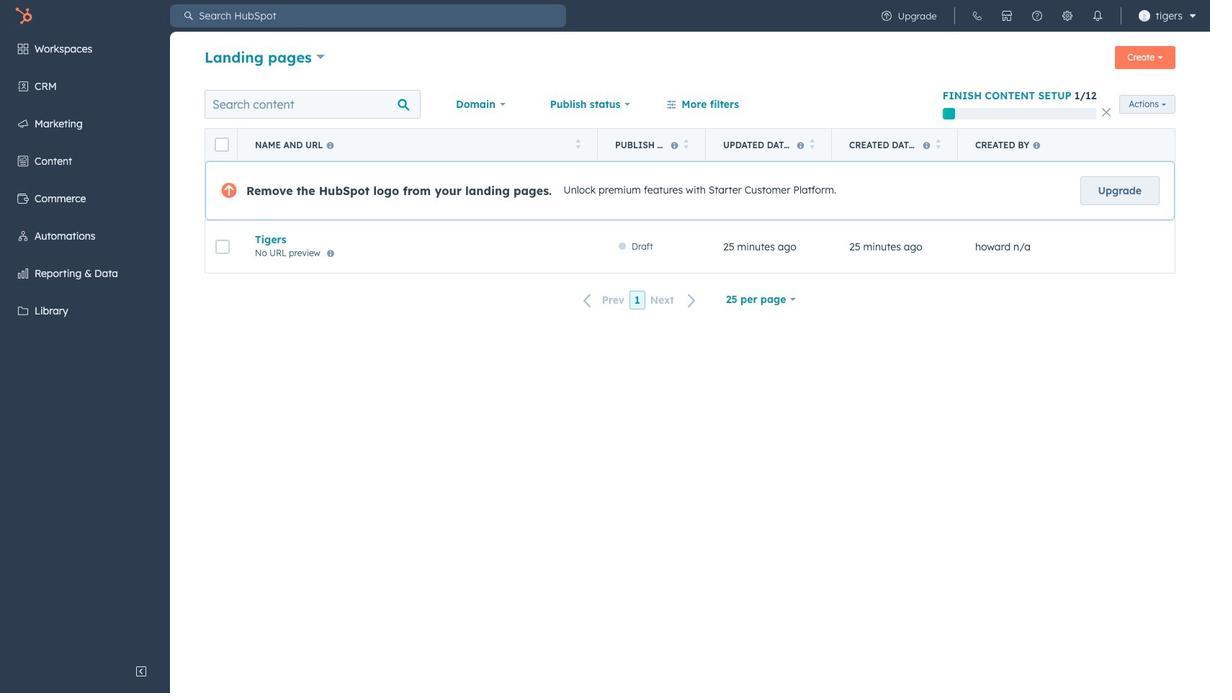 Task type: describe. For each thing, give the bounding box(es) containing it.
3 press to sort. element from the left
[[810, 139, 815, 151]]

Search content search field
[[205, 90, 421, 119]]

press to sort. image
[[936, 139, 941, 149]]

press to sort. image for 3rd press to sort. element from left
[[810, 139, 815, 149]]

press to sort. image for 2nd press to sort. element from left
[[683, 139, 689, 149]]

Search HubSpot search field
[[193, 4, 566, 27]]



Task type: locate. For each thing, give the bounding box(es) containing it.
0 horizontal spatial press to sort. image
[[575, 139, 581, 149]]

help image
[[1032, 10, 1043, 22]]

1 horizontal spatial menu
[[872, 0, 1202, 32]]

4 press to sort. element from the left
[[936, 139, 941, 151]]

0 horizontal spatial menu
[[0, 32, 170, 658]]

2 press to sort. image from the left
[[683, 139, 689, 149]]

menu
[[872, 0, 1202, 32], [0, 32, 170, 658]]

press to sort. element
[[575, 139, 581, 151], [683, 139, 689, 151], [810, 139, 815, 151], [936, 139, 941, 151]]

banner
[[205, 42, 1176, 75]]

1 press to sort. element from the left
[[575, 139, 581, 151]]

settings image
[[1062, 10, 1073, 22]]

marketplaces image
[[1001, 10, 1013, 22]]

progress bar
[[943, 108, 955, 120]]

2 horizontal spatial press to sort. image
[[810, 139, 815, 149]]

3 press to sort. image from the left
[[810, 139, 815, 149]]

press to sort. image for 1st press to sort. element
[[575, 139, 581, 149]]

press to sort. image
[[575, 139, 581, 149], [683, 139, 689, 149], [810, 139, 815, 149]]

close image
[[1103, 108, 1111, 117]]

notifications image
[[1092, 10, 1104, 22]]

pagination navigation
[[575, 291, 705, 310]]

2 press to sort. element from the left
[[683, 139, 689, 151]]

1 horizontal spatial press to sort. image
[[683, 139, 689, 149]]

howard n/a image
[[1139, 10, 1150, 22]]

1 press to sort. image from the left
[[575, 139, 581, 149]]



Task type: vqa. For each thing, say whether or not it's contained in the screenshot.
second Press to sort. element from the left
yes



